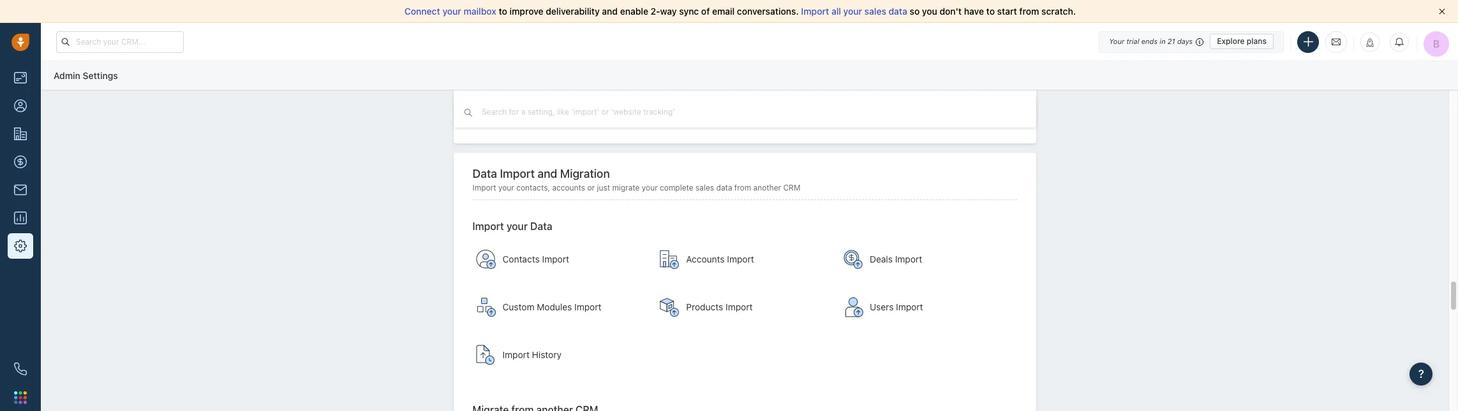 Task type: describe. For each thing, give the bounding box(es) containing it.
import history link
[[469, 333, 648, 378]]

custom modules import
[[503, 302, 602, 313]]

share news with your team without stepping away from the crm image
[[476, 98, 496, 119]]

phone image
[[14, 363, 27, 376]]

import right deals
[[895, 254, 922, 265]]

21
[[1168, 37, 1175, 45]]

migration
[[560, 167, 610, 181]]

your
[[1109, 37, 1125, 45]]

in
[[1160, 37, 1166, 45]]

explore plans link
[[1210, 34, 1274, 49]]

improve
[[510, 6, 543, 17]]

import right 'modules'
[[574, 302, 602, 313]]

your left mailbox
[[443, 6, 461, 17]]

contacts
[[503, 254, 540, 265]]

2 to from the left
[[986, 6, 995, 17]]

Search your CRM... text field
[[56, 31, 184, 53]]

deliverability
[[546, 6, 600, 17]]

users import
[[870, 302, 923, 313]]

import your contacts using csv or xlsx files (sample csv available) image
[[476, 249, 496, 270]]

0 vertical spatial from
[[1019, 6, 1039, 17]]

data import and migration import your contacts, accounts or just migrate your complete sales data from another crm
[[473, 167, 801, 193]]

import right keep track of every import you've ever done, with record-level details icon
[[503, 350, 530, 360]]

days
[[1177, 37, 1193, 45]]

import up import your contacts using csv or xlsx files (sample csv available) icon
[[473, 221, 504, 232]]

contacts,
[[516, 183, 550, 193]]

explore plans
[[1217, 36, 1267, 46]]

another
[[753, 183, 781, 193]]

or
[[587, 183, 595, 193]]

way
[[660, 6, 677, 17]]

freshworks switcher image
[[14, 392, 27, 404]]

import right users
[[896, 302, 923, 313]]

your right migrate
[[642, 183, 658, 193]]

import your products using csv or xlsx files (sample csv available) image
[[659, 297, 680, 318]]

contacts import
[[503, 254, 569, 265]]

import your users using csv or xlsx files (sample csv available) image
[[843, 297, 863, 318]]

users
[[870, 302, 894, 313]]

trial
[[1127, 37, 1140, 45]]

admin
[[54, 70, 80, 81]]

explore
[[1217, 36, 1245, 46]]

start
[[997, 6, 1017, 17]]

connect
[[405, 6, 440, 17]]

just
[[597, 183, 610, 193]]

your right all
[[843, 6, 862, 17]]

accounts
[[686, 254, 725, 265]]

mailbox
[[464, 6, 496, 17]]

import your custom modules using csv or xlsx files (sample csv available) image
[[476, 297, 496, 318]]

accounts import
[[686, 254, 754, 265]]

settings
[[83, 70, 118, 81]]



Task type: vqa. For each thing, say whether or not it's contained in the screenshot.
Unqualified
no



Task type: locate. For each thing, give the bounding box(es) containing it.
1 horizontal spatial data
[[889, 6, 907, 17]]

1 horizontal spatial and
[[602, 6, 618, 17]]

1 to from the left
[[499, 6, 507, 17]]

2-
[[651, 6, 660, 17]]

1 vertical spatial sales
[[696, 183, 714, 193]]

1 horizontal spatial to
[[986, 6, 995, 17]]

sales right complete
[[696, 183, 714, 193]]

deals import
[[870, 254, 922, 265]]

history
[[532, 350, 562, 360]]

import your deals using csv or xlsx files (sample csv available) image
[[843, 249, 863, 270]]

0 vertical spatial data
[[473, 167, 497, 181]]

1 horizontal spatial from
[[1019, 6, 1039, 17]]

1 vertical spatial data
[[530, 221, 552, 232]]

Search for a setting, like 'import' or 'website tracking' text field
[[480, 106, 705, 118]]

custom
[[503, 302, 534, 313]]

email
[[712, 6, 735, 17]]

announcements
[[503, 103, 570, 114]]

data up import your data
[[473, 167, 497, 181]]

0 vertical spatial sales
[[865, 6, 886, 17]]

scratch.
[[1042, 6, 1076, 17]]

import all your sales data link
[[801, 6, 910, 17]]

import history
[[503, 350, 562, 360]]

your up 'contacts'
[[507, 221, 528, 232]]

announcements link
[[469, 86, 648, 131]]

to
[[499, 6, 507, 17], [986, 6, 995, 17]]

import
[[801, 6, 829, 17], [500, 167, 535, 181], [473, 183, 496, 193], [473, 221, 504, 232], [542, 254, 569, 265], [727, 254, 754, 265], [895, 254, 922, 265], [574, 302, 602, 313], [726, 302, 753, 313], [896, 302, 923, 313], [503, 350, 530, 360]]

data inside data import and migration import your contacts, accounts or just migrate your complete sales data from another crm
[[716, 183, 732, 193]]

data left so
[[889, 6, 907, 17]]

1 vertical spatial and
[[538, 167, 557, 181]]

send email image
[[1332, 36, 1341, 47]]

complete
[[660, 183, 694, 193]]

from inside data import and migration import your contacts, accounts or just migrate your complete sales data from another crm
[[734, 183, 751, 193]]

ends
[[1142, 37, 1158, 45]]

sales
[[865, 6, 886, 17], [696, 183, 714, 193]]

products
[[686, 302, 723, 313]]

enable
[[620, 6, 648, 17]]

0 horizontal spatial from
[[734, 183, 751, 193]]

you
[[922, 6, 937, 17]]

your trial ends in 21 days
[[1109, 37, 1193, 45]]

from right start
[[1019, 6, 1039, 17]]

what's new image
[[1366, 38, 1375, 47]]

data
[[889, 6, 907, 17], [716, 183, 732, 193]]

data left another at the top of page
[[716, 183, 732, 193]]

import up contacts,
[[500, 167, 535, 181]]

0 horizontal spatial data
[[473, 167, 497, 181]]

don't
[[940, 6, 962, 17]]

your left contacts,
[[498, 183, 514, 193]]

import right products
[[726, 302, 753, 313]]

plans
[[1247, 36, 1267, 46]]

data inside data import and migration import your contacts, accounts or just migrate your complete sales data from another crm
[[473, 167, 497, 181]]

and left enable
[[602, 6, 618, 17]]

import up import your data
[[473, 183, 496, 193]]

0 horizontal spatial data
[[716, 183, 732, 193]]

to left start
[[986, 6, 995, 17]]

0 horizontal spatial and
[[538, 167, 557, 181]]

import right 'contacts'
[[542, 254, 569, 265]]

0 horizontal spatial sales
[[696, 183, 714, 193]]

conversations.
[[737, 6, 799, 17]]

keep track of every import you've ever done, with record-level details image
[[476, 345, 496, 366]]

1 vertical spatial from
[[734, 183, 751, 193]]

import your accounts using csv or xlsx files (sample csv available) image
[[659, 249, 680, 270]]

1 vertical spatial data
[[716, 183, 732, 193]]

connect your mailbox to improve deliverability and enable 2-way sync of email conversations. import all your sales data so you don't have to start from scratch.
[[405, 6, 1076, 17]]

of
[[701, 6, 710, 17]]

close image
[[1439, 8, 1446, 15]]

deals
[[870, 254, 893, 265]]

from left another at the top of page
[[734, 183, 751, 193]]

to right mailbox
[[499, 6, 507, 17]]

admin settings
[[54, 70, 118, 81]]

data up contacts import
[[530, 221, 552, 232]]

0 vertical spatial data
[[889, 6, 907, 17]]

0 horizontal spatial to
[[499, 6, 507, 17]]

import left all
[[801, 6, 829, 17]]

your
[[443, 6, 461, 17], [843, 6, 862, 17], [498, 183, 514, 193], [642, 183, 658, 193], [507, 221, 528, 232]]

so
[[910, 6, 920, 17]]

sales right all
[[865, 6, 886, 17]]

data
[[473, 167, 497, 181], [530, 221, 552, 232]]

sales inside data import and migration import your contacts, accounts or just migrate your complete sales data from another crm
[[696, 183, 714, 193]]

and inside data import and migration import your contacts, accounts or just migrate your complete sales data from another crm
[[538, 167, 557, 181]]

modules
[[537, 302, 572, 313]]

and up contacts,
[[538, 167, 557, 181]]

sync
[[679, 6, 699, 17]]

crm
[[783, 183, 801, 193]]

from
[[1019, 6, 1039, 17], [734, 183, 751, 193]]

connect your mailbox link
[[405, 6, 499, 17]]

and
[[602, 6, 618, 17], [538, 167, 557, 181]]

0 vertical spatial and
[[602, 6, 618, 17]]

all
[[832, 6, 841, 17]]

import right accounts
[[727, 254, 754, 265]]

accounts
[[552, 183, 585, 193]]

products import
[[686, 302, 753, 313]]

phone element
[[8, 357, 33, 382]]

import your data
[[473, 221, 552, 232]]

have
[[964, 6, 984, 17]]

1 horizontal spatial data
[[530, 221, 552, 232]]

1 horizontal spatial sales
[[865, 6, 886, 17]]

migrate
[[612, 183, 640, 193]]



